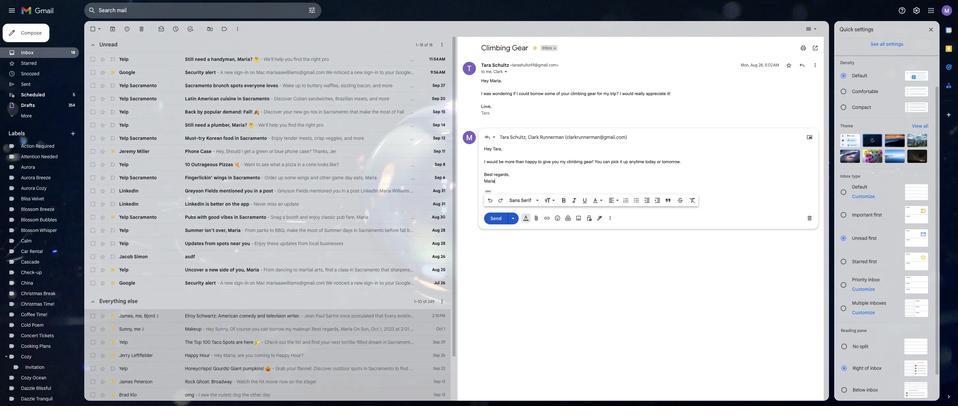 Task type: vqa. For each thing, say whether or not it's contained in the screenshot.


Task type: locate. For each thing, give the bounding box(es) containing it.
1 vertical spatial day
[[263, 392, 270, 398]]

10 down phone
[[185, 162, 190, 168]]

show trimmed content image
[[484, 190, 492, 193]]

theme
[[840, 123, 853, 128]]

24 row from the top
[[84, 375, 451, 388]]

1 ͏‌ from the left
[[343, 241, 344, 247]]

blossom up 'calm' link
[[21, 227, 39, 233]]

1 vertical spatial aurora
[[21, 175, 35, 181]]

yelp sacramento for sacramento brunch spots everyone loves
[[119, 83, 157, 89]]

james for james peterson
[[119, 379, 133, 385]]

1 horizontal spatial from
[[264, 267, 274, 273]]

1 for 1 – 10 of 249
[[414, 299, 416, 304]]

0 horizontal spatial other
[[250, 392, 262, 398]]

– for 18
[[417, 42, 420, 47]]

love,
[[481, 104, 492, 109]]

from left parks
[[245, 227, 256, 233]]

in right the dream
[[383, 339, 387, 345]]

sent link
[[21, 81, 31, 87]]

leftfielder
[[131, 352, 153, 358]]

None checkbox
[[90, 26, 96, 32], [90, 135, 96, 142], [90, 161, 96, 168], [90, 174, 96, 181], [90, 188, 96, 194], [90, 201, 96, 207], [90, 240, 96, 247], [90, 253, 96, 260], [90, 280, 96, 286], [90, 352, 96, 359], [90, 365, 96, 372], [90, 392, 96, 398], [90, 26, 96, 32], [90, 135, 96, 142], [90, 161, 96, 168], [90, 174, 96, 181], [90, 188, 96, 194], [90, 201, 96, 207], [90, 240, 96, 247], [90, 253, 96, 260], [90, 280, 96, 286], [90, 352, 96, 359], [90, 365, 96, 372], [90, 392, 96, 398]]

1 vertical spatial maria?
[[232, 122, 247, 128]]

alert
[[205, 69, 216, 75], [205, 280, 216, 286]]

0 vertical spatial security alert -
[[185, 69, 220, 75]]

2 alert from the top
[[205, 280, 216, 286]]

1 vertical spatial schultz
[[510, 134, 526, 140]]

security up latin
[[185, 69, 204, 75]]

wondering
[[492, 91, 512, 96]]

0 vertical spatial blossom
[[21, 206, 39, 212]]

tender
[[284, 135, 298, 141]]

͏
[[329, 56, 330, 62], [330, 56, 331, 62], [331, 56, 332, 62], [332, 56, 334, 62], [334, 56, 335, 62], [335, 56, 336, 62], [336, 56, 337, 62], [337, 56, 338, 62], [338, 56, 340, 62], [340, 56, 341, 62], [341, 56, 342, 62], [342, 56, 343, 62], [343, 56, 344, 62], [344, 56, 345, 62], [345, 56, 347, 62], [347, 56, 348, 62], [348, 56, 349, 62], [349, 56, 350, 62], [350, 56, 351, 62], [351, 56, 353, 62], [352, 56, 354, 62], [354, 56, 355, 62], [355, 56, 356, 62], [356, 56, 357, 62], [357, 56, 358, 62], [358, 56, 360, 62], [360, 56, 361, 62], [361, 56, 362, 62], [362, 56, 363, 62], [363, 56, 364, 62], [364, 56, 365, 62], [365, 56, 367, 62], [367, 56, 368, 62], [368, 56, 369, 62], [369, 56, 370, 62], [370, 56, 371, 62], [371, 56, 373, 62], [373, 56, 374, 62], [374, 56, 375, 62], [375, 56, 376, 62], [376, 56, 377, 62], [377, 56, 378, 62], [378, 56, 380, 62], [380, 56, 381, 62], [381, 56, 382, 62], [382, 56, 383, 62], [383, 56, 384, 62], [384, 56, 386, 62], [386, 56, 387, 62], [387, 56, 388, 62], [388, 56, 389, 62], [389, 56, 390, 62], [390, 56, 391, 62], [391, 56, 393, 62], [393, 56, 394, 62], [394, 56, 395, 62], [395, 56, 396, 62], [396, 56, 397, 62], [397, 56, 398, 62], [398, 56, 400, 62], [400, 56, 401, 62], [401, 56, 402, 62], [402, 56, 403, 62], [403, 56, 404, 62], [404, 56, 406, 62], [406, 56, 407, 62], [407, 56, 408, 62], [408, 56, 409, 62], [409, 56, 410, 62], [410, 56, 411, 62], [411, 56, 413, 62], [413, 56, 414, 62], [414, 56, 415, 62], [415, 56, 416, 62], [416, 56, 417, 62], [417, 56, 419, 62], [419, 56, 420, 62], [420, 56, 421, 62], [421, 56, 422, 62], [422, 56, 423, 62], [423, 56, 424, 62], [424, 56, 426, 62], [393, 83, 394, 89], [394, 83, 395, 89], [395, 83, 396, 89], [396, 83, 397, 89], [397, 83, 398, 89], [398, 83, 400, 89], [400, 83, 401, 89], [401, 83, 402, 89], [402, 83, 403, 89], [403, 83, 404, 89], [404, 83, 406, 89], [405, 83, 407, 89], [407, 83, 408, 89], [408, 83, 409, 89], [409, 83, 410, 89], [410, 83, 411, 89], [411, 83, 413, 89], [413, 83, 414, 89], [414, 83, 415, 89], [415, 83, 416, 89], [416, 83, 417, 89], [417, 83, 418, 89], [418, 83, 420, 89], [420, 83, 421, 89], [421, 83, 422, 89], [422, 83, 423, 89], [423, 83, 424, 89], [424, 83, 426, 89], [426, 83, 427, 89], [427, 83, 428, 89], [428, 83, 429, 89], [429, 83, 430, 89], [430, 83, 431, 89], [431, 83, 433, 89], [433, 83, 434, 89], [434, 83, 435, 89], [435, 83, 436, 89], [436, 83, 437, 89], [437, 83, 439, 89], [439, 83, 440, 89], [440, 83, 441, 89], [441, 83, 442, 89], [442, 83, 443, 89], [443, 83, 444, 89], [444, 83, 446, 89], [446, 83, 447, 89], [447, 83, 448, 89], [448, 83, 449, 89], [449, 83, 450, 89], [450, 83, 452, 89], [451, 83, 453, 89], [453, 83, 454, 89], [454, 83, 455, 89], [455, 83, 456, 89], [456, 83, 457, 89], [457, 83, 459, 89], [459, 83, 460, 89], [460, 83, 461, 89], [461, 83, 462, 89], [462, 83, 463, 89], [463, 83, 464, 89], [464, 83, 466, 89], [466, 83, 467, 89], [467, 83, 468, 89], [468, 83, 469, 89], [469, 83, 470, 89], [470, 83, 472, 89], [472, 83, 473, 89], [473, 83, 474, 89], [474, 83, 475, 89], [475, 83, 476, 89], [476, 83, 477, 89], [477, 83, 479, 89], [479, 83, 480, 89], [389, 96, 391, 102], [391, 96, 392, 102], [392, 96, 393, 102], [393, 96, 394, 102], [394, 96, 395, 102], [395, 96, 396, 102], [396, 96, 398, 102], [398, 96, 399, 102], [399, 96, 400, 102], [400, 96, 401, 102], [401, 96, 402, 102], [402, 96, 403, 102], [403, 96, 405, 102], [405, 96, 406, 102], [406, 96, 407, 102], [407, 96, 408, 102], [408, 96, 409, 102], [409, 96, 411, 102], [411, 96, 412, 102], [412, 96, 413, 102], [413, 96, 414, 102], [414, 96, 415, 102], [415, 96, 416, 102], [416, 96, 418, 102], [418, 96, 419, 102], [419, 96, 420, 102], [420, 96, 421, 102], [421, 96, 422, 102], [422, 96, 424, 102], [424, 96, 425, 102], [425, 96, 426, 102], [426, 96, 427, 102], [427, 96, 428, 102], [428, 96, 429, 102], [429, 96, 431, 102], [431, 96, 432, 102], [432, 96, 433, 102], [433, 96, 434, 102], [434, 96, 435, 102], [435, 96, 437, 102], [437, 96, 438, 102], [438, 96, 439, 102], [439, 96, 440, 102], [440, 96, 441, 102], [441, 96, 442, 102], [442, 96, 444, 102], [444, 96, 445, 102], [445, 96, 446, 102], [446, 96, 447, 102], [447, 96, 448, 102], [448, 96, 449, 102], [449, 96, 451, 102], [451, 96, 452, 102], [452, 96, 453, 102], [453, 96, 454, 102], [454, 96, 455, 102], [455, 96, 457, 102], [457, 96, 458, 102], [458, 96, 459, 102], [459, 96, 460, 102], [460, 96, 461, 102], [461, 96, 462, 102], [462, 96, 464, 102], [464, 96, 465, 102], [465, 96, 466, 102], [466, 96, 467, 102], [467, 96, 468, 102], [468, 96, 470, 102], [470, 96, 471, 102], [471, 96, 472, 102], [472, 96, 473, 102], [473, 96, 474, 102], [474, 96, 475, 102], [475, 96, 477, 102], [404, 109, 405, 115], [405, 109, 407, 115], [407, 109, 408, 115], [408, 109, 409, 115], [410, 109, 411, 115], [411, 109, 412, 115], [412, 109, 414, 115], [414, 109, 415, 115], [416, 109, 417, 115], [417, 109, 418, 115], [418, 109, 419, 115], [419, 109, 421, 115], [422, 109, 423, 115], [423, 109, 424, 115], [424, 109, 425, 115], [425, 109, 427, 115], [428, 109, 429, 115], [429, 109, 430, 115], [430, 109, 431, 115], [431, 109, 432, 115], [434, 109, 435, 115], [435, 109, 436, 115], [436, 109, 437, 115], [437, 109, 438, 115], [440, 109, 441, 115], [441, 109, 442, 115], [442, 109, 443, 115], [443, 109, 444, 115], [445, 109, 447, 115], [447, 109, 448, 115], [448, 109, 449, 115], [449, 109, 450, 115], [451, 109, 453, 115], [453, 109, 454, 115], [454, 109, 455, 115], [455, 109, 456, 115], [457, 109, 458, 115], [458, 109, 460, 115], [460, 109, 461, 115], [461, 109, 462, 115], [463, 109, 464, 115], [464, 109, 465, 115], [465, 109, 467, 115], [467, 109, 468, 115], [469, 109, 470, 115], [470, 109, 471, 115], [471, 109, 473, 115], [473, 109, 474, 115], [475, 109, 476, 115], [323, 122, 325, 128], [325, 122, 326, 128], [326, 122, 327, 128], [327, 122, 328, 128], [328, 122, 329, 128], [329, 122, 331, 128], [331, 122, 332, 128], [332, 122, 333, 128], [333, 122, 334, 128], [334, 122, 335, 128], [335, 122, 336, 128], [336, 122, 338, 128], [338, 122, 339, 128], [339, 122, 340, 128], [340, 122, 341, 128], [341, 122, 342, 128], [342, 122, 344, 128], [344, 122, 345, 128], [345, 122, 346, 128], [346, 122, 347, 128], [347, 122, 348, 128], [348, 122, 349, 128], [349, 122, 351, 128], [351, 122, 352, 128], [352, 122, 353, 128], [353, 122, 354, 128], [354, 122, 355, 128], [355, 122, 356, 128], [356, 122, 358, 128], [358, 122, 359, 128], [359, 122, 360, 128], [360, 122, 361, 128], [361, 122, 362, 128], [362, 122, 364, 128], [364, 122, 365, 128], [365, 122, 366, 128], [366, 122, 367, 128], [367, 122, 368, 128], [368, 122, 369, 128], [369, 122, 371, 128], [371, 122, 372, 128], [372, 122, 373, 128], [373, 122, 374, 128], [374, 122, 375, 128], [375, 122, 377, 128], [377, 122, 378, 128], [378, 122, 379, 128], [379, 122, 380, 128], [380, 122, 381, 128], [381, 122, 382, 128], [382, 122, 384, 128], [384, 122, 385, 128], [385, 122, 386, 128], [386, 122, 387, 128], [387, 122, 388, 128], [388, 122, 390, 128], [390, 122, 391, 128], [391, 122, 392, 128], [392, 122, 393, 128], [393, 122, 394, 128], [394, 122, 395, 128], [395, 122, 397, 128], [397, 122, 398, 128], [398, 122, 399, 128], [399, 122, 400, 128], [400, 122, 401, 128], [401, 122, 402, 128], [402, 122, 404, 128], [404, 122, 405, 128], [405, 122, 406, 128], [406, 122, 407, 128], [407, 122, 408, 128], [408, 122, 410, 128], [410, 122, 411, 128], [411, 122, 412, 128], [412, 122, 413, 128], [413, 122, 414, 128], [414, 122, 415, 128], [415, 122, 417, 128], [417, 122, 418, 128], [418, 122, 419, 128], [419, 122, 420, 128], [364, 135, 365, 141], [365, 135, 366, 141], [366, 135, 368, 141], [368, 135, 369, 141], [369, 135, 370, 141], [370, 135, 371, 141], [371, 135, 372, 141], [372, 135, 373, 141], [373, 135, 375, 141], [375, 135, 376, 141], [376, 135, 377, 141], [377, 135, 378, 141], [378, 135, 379, 141], [379, 135, 381, 141], [381, 135, 382, 141], [382, 135, 383, 141], [383, 135, 384, 141], [384, 135, 385, 141], [385, 135, 386, 141], [386, 135, 388, 141], [388, 135, 389, 141], [389, 135, 390, 141], [390, 135, 391, 141], [391, 135, 392, 141], [392, 135, 393, 141], [393, 135, 395, 141], [395, 135, 396, 141], [396, 135, 397, 141], [397, 135, 398, 141], [398, 135, 399, 141], [399, 135, 401, 141], [401, 135, 402, 141], [402, 135, 403, 141], [403, 135, 404, 141], [404, 135, 405, 141], [405, 135, 406, 141], [406, 135, 408, 141], [408, 135, 409, 141], [409, 135, 410, 141], [410, 135, 411, 141], [411, 135, 412, 141], [412, 135, 414, 141], [414, 135, 415, 141], [415, 135, 416, 141], [416, 135, 417, 141], [417, 135, 418, 141], [418, 135, 419, 141], [419, 135, 421, 141], [421, 135, 422, 141], [422, 135, 423, 141], [423, 135, 424, 141], [424, 135, 425, 141], [425, 135, 427, 141], [427, 135, 428, 141], [428, 135, 429, 141], [429, 135, 430, 141], [430, 135, 431, 141], [431, 135, 432, 141], [432, 135, 434, 141], [434, 135, 435, 141], [435, 135, 436, 141], [436, 135, 437, 141], [437, 135, 438, 141], [438, 135, 439, 141], [439, 135, 441, 141], [441, 135, 442, 141], [442, 135, 443, 141], [443, 135, 444, 141], [444, 135, 445, 141], [445, 135, 447, 141], [447, 135, 448, 141], [448, 135, 449, 141], [449, 135, 450, 141], [450, 135, 451, 141], [451, 135, 452, 141], [452, 135, 454, 141], [454, 135, 455, 141], [455, 135, 456, 141], [456, 135, 457, 141], [339, 162, 340, 168], [340, 162, 341, 168], [341, 162, 342, 168], [342, 162, 344, 168], [344, 162, 345, 168], [345, 162, 346, 168], [346, 162, 347, 168], [347, 162, 348, 168], [348, 162, 350, 168], [351, 162, 352, 168], [352, 162, 353, 168], [353, 162, 354, 168], [354, 162, 355, 168], [357, 162, 358, 168], [358, 162, 359, 168], [359, 162, 360, 168], [360, 162, 361, 168], [361, 162, 362, 168], [362, 162, 364, 168], [364, 162, 365, 168], [365, 162, 366, 168], [366, 162, 367, 168], [368, 162, 370, 168], [370, 162, 371, 168], [371, 162, 372, 168], [372, 162, 373, 168], [373, 162, 374, 168], [374, 162, 375, 168], [375, 162, 377, 168], [377, 162, 378, 168], [378, 162, 379, 168], [380, 162, 381, 168], [381, 162, 383, 168], [383, 162, 384, 168], [384, 162, 385, 168], [385, 162, 386, 168], [386, 162, 387, 168], [387, 162, 388, 168], [388, 162, 390, 168], [390, 162, 391, 168], [392, 162, 393, 168], [393, 162, 394, 168], [394, 162, 396, 168], [396, 162, 397, 168], [397, 162, 398, 168], [398, 162, 399, 168], [399, 162, 400, 168], [400, 162, 401, 168], [401, 162, 403, 168], [403, 162, 404, 168], [404, 162, 405, 168], [405, 162, 406, 168], [406, 162, 407, 168], [407, 162, 408, 168], [408, 162, 410, 168], [410, 162, 411, 168], [411, 162, 412, 168], [412, 162, 413, 168], [413, 162, 414, 168], [414, 162, 416, 168], [416, 162, 417, 168], [417, 162, 418, 168], [418, 162, 419, 168], [419, 162, 420, 168], [420, 162, 421, 168], [421, 162, 423, 168], [424, 162, 425, 168], [425, 162, 426, 168], [377, 175, 378, 181], [378, 175, 379, 181], [379, 175, 380, 181], [380, 175, 381, 181], [381, 175, 383, 181], [383, 175, 384, 181], [384, 175, 385, 181], [385, 175, 386, 181], [386, 175, 387, 181], [387, 175, 389, 181], [389, 175, 390, 181], [390, 175, 391, 181], [391, 175, 392, 181], [392, 175, 393, 181], [393, 175, 394, 181], [394, 175, 396, 181], [396, 175, 397, 181], [397, 175, 398, 181], [398, 175, 399, 181], [399, 175, 400, 181], [400, 175, 401, 181], [401, 175, 403, 181], [403, 175, 404, 181], [404, 175, 405, 181], [405, 175, 406, 181], [406, 175, 407, 181], [407, 175, 409, 181], [409, 175, 410, 181], [410, 175, 411, 181], [411, 175, 412, 181], [412, 175, 413, 181], [413, 175, 414, 181], [414, 175, 416, 181], [416, 175, 417, 181], [417, 175, 418, 181], [418, 175, 419, 181], [419, 175, 420, 181], [420, 175, 422, 181], [422, 175, 423, 181], [423, 175, 424, 181], [424, 175, 425, 181], [425, 175, 426, 181], [426, 175, 427, 181], [427, 175, 429, 181], [429, 175, 430, 181], [430, 175, 431, 181], [431, 175, 432, 181], [432, 175, 433, 181], [433, 175, 435, 181], [435, 175, 436, 181], [436, 175, 437, 181], [437, 175, 438, 181], [438, 175, 439, 181], [439, 175, 440, 181], [440, 175, 442, 181], [442, 175, 443, 181], [443, 175, 444, 181], [444, 175, 445, 181], [445, 175, 446, 181], [446, 175, 447, 181], [447, 175, 449, 181], [449, 175, 450, 181], [450, 175, 451, 181], [451, 175, 452, 181], [452, 175, 453, 181], [453, 175, 455, 181], [455, 175, 456, 181], [456, 175, 457, 181], [457, 175, 458, 181], [458, 175, 459, 181], [459, 175, 460, 181], [460, 175, 462, 181], [462, 175, 463, 181], [463, 175, 464, 181], [464, 175, 465, 181], [299, 201, 300, 207], [300, 201, 301, 207], [301, 201, 302, 207], [302, 201, 304, 207], [304, 201, 305, 207], [305, 201, 306, 207], [306, 201, 307, 207], [307, 201, 308, 207], [308, 201, 310, 207], [310, 201, 311, 207], [311, 201, 312, 207], [312, 201, 313, 207], [313, 201, 314, 207], [314, 201, 315, 207], [315, 201, 317, 207], [317, 201, 318, 207], [318, 201, 319, 207], [319, 201, 320, 207], [320, 201, 321, 207], [321, 201, 323, 207], [323, 201, 324, 207], [324, 201, 325, 207], [325, 201, 326, 207], [326, 201, 327, 207], [327, 201, 328, 207], [328, 201, 330, 207], [330, 201, 331, 207], [331, 201, 332, 207], [332, 201, 333, 207], [333, 201, 334, 207], [334, 201, 335, 207], [335, 201, 337, 207], [337, 201, 338, 207], [338, 201, 339, 207], [339, 201, 340, 207], [340, 201, 341, 207], [341, 201, 343, 207], [343, 201, 344, 207], [344, 201, 345, 207], [345, 201, 346, 207], [346, 201, 347, 207], [347, 201, 348, 207], [348, 201, 350, 207], [350, 201, 351, 207], [351, 201, 352, 207], [352, 201, 353, 207], [353, 201, 354, 207], [354, 201, 356, 207], [356, 201, 357, 207], [357, 201, 358, 207], [358, 201, 359, 207], [359, 201, 360, 207], [360, 201, 361, 207], [361, 201, 363, 207], [363, 201, 364, 207], [364, 201, 365, 207], [365, 201, 366, 207], [366, 201, 367, 207], [367, 201, 369, 207], [369, 201, 370, 207], [370, 201, 371, 207], [371, 201, 372, 207], [372, 201, 373, 207], [373, 201, 374, 207], [374, 201, 376, 207], [376, 201, 377, 207], [377, 201, 378, 207], [378, 201, 379, 207], [379, 201, 380, 207], [380, 201, 381, 207], [381, 201, 383, 207], [383, 201, 384, 207], [384, 201, 385, 207], [385, 201, 386, 207], [386, 201, 387, 207], [387, 201, 389, 207], [389, 201, 390, 207], [390, 201, 391, 207], [391, 201, 392, 207], [392, 201, 393, 207], [393, 201, 394, 207], [394, 201, 396, 207], [396, 201, 397, 207], [397, 201, 398, 207], [398, 201, 399, 207], [399, 201, 400, 207], [400, 201, 402, 207], [402, 201, 403, 207], [403, 201, 404, 207], [404, 201, 405, 207], [368, 214, 370, 220], [369, 214, 371, 220], [371, 214, 372, 220], [372, 214, 373, 220], [373, 214, 374, 220], [374, 214, 375, 220], [375, 214, 377, 220], [377, 214, 378, 220], [378, 214, 379, 220], [379, 214, 380, 220], [380, 214, 381, 220], [381, 214, 382, 220], [382, 214, 384, 220], [384, 214, 385, 220], [385, 214, 386, 220], [386, 214, 387, 220], [387, 214, 388, 220], [388, 214, 390, 220], [390, 214, 391, 220], [391, 214, 392, 220], [392, 214, 393, 220], [393, 214, 394, 220], [394, 214, 395, 220], [395, 214, 397, 220], [397, 214, 398, 220], [398, 214, 399, 220], [399, 214, 400, 220], [400, 214, 401, 220], [401, 214, 403, 220], [403, 214, 404, 220], [404, 214, 405, 220], [405, 214, 406, 220], [406, 214, 407, 220], [407, 214, 408, 220], [408, 214, 410, 220], [410, 214, 411, 220], [411, 214, 412, 220], [412, 214, 413, 220], [413, 214, 414, 220], [414, 214, 416, 220], [415, 214, 417, 220], [417, 214, 418, 220], [418, 214, 419, 220], [419, 214, 420, 220], [420, 214, 421, 220], [421, 214, 423, 220], [423, 214, 424, 220], [424, 214, 425, 220], [425, 214, 426, 220], [426, 214, 427, 220], [427, 214, 428, 220], [428, 214, 430, 220], [430, 214, 431, 220], [431, 214, 432, 220], [432, 214, 433, 220], [433, 214, 434, 220], [434, 214, 436, 220], [436, 214, 437, 220], [437, 214, 438, 220], [438, 214, 439, 220], [439, 214, 440, 220], [440, 214, 441, 220], [441, 214, 443, 220], [443, 214, 444, 220], [444, 214, 445, 220], [445, 214, 446, 220], [446, 214, 447, 220], [447, 214, 449, 220], [449, 214, 450, 220], [450, 214, 451, 220], [451, 214, 452, 220], [452, 214, 453, 220], [453, 214, 454, 220], [454, 214, 456, 220], [456, 214, 457, 220], [457, 214, 458, 220], [458, 214, 459, 220], [421, 227, 422, 233], [422, 227, 424, 233], [424, 227, 425, 233], [425, 227, 426, 233], [427, 227, 428, 233], [428, 227, 429, 233], [429, 227, 431, 233], [431, 227, 432, 233], [433, 227, 434, 233], [434, 227, 435, 233], [435, 227, 436, 233], [436, 227, 438, 233], [439, 227, 440, 233], [440, 227, 441, 233], [441, 227, 442, 233], [442, 227, 444, 233], [445, 227, 446, 233], [446, 227, 447, 233], [447, 227, 448, 233], [448, 227, 449, 233], [451, 227, 452, 233], [452, 227, 453, 233], [453, 227, 454, 233], [454, 227, 455, 233], [457, 227, 458, 233], [458, 227, 459, 233], [459, 227, 460, 233], [460, 227, 461, 233], [462, 227, 464, 233], [464, 227, 465, 233], [465, 227, 466, 233], [466, 227, 467, 233], [468, 227, 470, 233], [470, 227, 471, 233], [471, 227, 472, 233], [472, 227, 473, 233], [474, 227, 475, 233], [475, 227, 477, 233], [477, 227, 478, 233], [478, 227, 479, 233], [480, 227, 481, 233], [481, 227, 482, 233], [482, 227, 484, 233], [484, 227, 485, 233], [432, 267, 433, 273], [433, 267, 434, 273], [434, 267, 435, 273], [435, 267, 436, 273], [437, 267, 439, 273], [439, 267, 440, 273], [440, 267, 441, 273], [441, 267, 442, 273], [443, 267, 445, 273], [445, 267, 446, 273], [446, 267, 447, 273], [447, 267, 448, 273], [449, 267, 450, 273], [450, 267, 452, 273], [452, 267, 453, 273], [453, 267, 454, 273], [455, 267, 456, 273], [456, 267, 457, 273], [457, 267, 459, 273], [459, 267, 460, 273], [461, 267, 462, 273], [462, 267, 463, 273], [463, 267, 465, 273], [465, 267, 466, 273], [467, 267, 468, 273], [468, 267, 469, 273], [469, 267, 470, 273], [470, 267, 472, 273], [473, 267, 474, 273], [474, 267, 475, 273], [475, 267, 476, 273], [476, 267, 478, 273], [479, 267, 480, 273], [480, 267, 481, 273], [481, 267, 482, 273], [482, 267, 483, 273], [485, 267, 486, 273], [486, 267, 487, 273], [487, 267, 488, 273], [488, 267, 489, 273], [491, 267, 492, 273], [492, 267, 493, 273], [493, 267, 494, 273], [494, 267, 495, 273], [413, 339, 414, 345], [414, 339, 415, 345], [415, 339, 416, 345], [416, 339, 418, 345], [418, 339, 419, 345], [420, 339, 421, 345], [421, 339, 422, 345], [422, 339, 424, 345], [424, 339, 425, 345], [426, 339, 427, 345], [427, 339, 428, 345], [428, 339, 429, 345], [429, 339, 431, 345], [431, 339, 432, 345], [432, 339, 433, 345], [433, 339, 434, 345], [434, 339, 435, 345], [435, 339, 436, 345], [438, 339, 439, 345], [439, 339, 440, 345], [440, 339, 441, 345], [441, 339, 442, 345], [444, 339, 445, 345], [445, 339, 446, 345], [446, 339, 447, 345], [447, 339, 448, 345], [448, 339, 449, 345], [449, 339, 451, 345], [451, 339, 452, 345], [452, 339, 453, 345], [453, 339, 454, 345], [455, 339, 457, 345], [457, 339, 458, 345], [458, 339, 459, 345], [459, 339, 460, 345], [461, 339, 462, 345], [462, 339, 464, 345], [464, 339, 465, 345], [465, 339, 466, 345], [466, 339, 467, 345], [467, 339, 468, 345], [468, 339, 470, 345], [470, 339, 471, 345], [471, 339, 472, 345], [473, 339, 474, 345], [474, 339, 475, 345], [475, 339, 477, 345], [477, 339, 478, 345], [479, 339, 480, 345], [480, 339, 481, 345], [481, 339, 482, 345], [482, 339, 484, 345], [456, 366, 458, 372], [458, 366, 459, 372], [459, 366, 460, 372], [460, 366, 461, 372], [462, 366, 464, 372], [464, 366, 465, 372], [465, 366, 466, 372], [466, 366, 467, 372], [468, 366, 469, 372], [469, 366, 471, 372], [471, 366, 472, 372], [472, 366, 473, 372], [474, 366, 475, 372], [475, 366, 476, 372], [476, 366, 478, 372], [478, 366, 479, 372], [480, 366, 481, 372], [481, 366, 482, 372], [482, 366, 484, 372], [484, 366, 485, 372], [486, 366, 487, 372], [487, 366, 488, 372], [488, 366, 489, 372], [489, 366, 491, 372], [492, 366, 493, 372], [493, 366, 494, 372], [494, 366, 495, 372], [495, 366, 497, 372], [498, 366, 499, 372], [499, 366, 500, 372], [500, 366, 501, 372], [501, 366, 502, 372], [504, 366, 505, 372], [505, 366, 506, 372], [506, 366, 507, 372], [507, 366, 508, 372], [510, 366, 511, 372], [511, 366, 512, 372], [512, 366, 513, 372], [513, 366, 514, 372]]

all for view
[[923, 123, 928, 129]]

5
[[73, 92, 75, 97]]

2 vertical spatial customize
[[852, 310, 875, 315]]

9 row from the top
[[84, 158, 451, 171]]

1
[[416, 42, 417, 47], [414, 299, 416, 304], [444, 326, 445, 331]]

- we'll help you find the right pro ͏ ͏ ͏ ͏ ͏ ͏ ͏ ͏ ͏ ͏ ͏ ͏ ͏ ͏ ͏ ͏ ͏ ͏ ͏ ͏ ͏ ͏ ͏ ͏ ͏ ͏ ͏ ͏ ͏ ͏ ͏ ͏ ͏ ͏ ͏ ͏ ͏ ͏ ͏ ͏ ͏ ͏ ͏ ͏ ͏ ͏ ͏ ͏ ͏ ͏ ͏ ͏ ͏ ͏ ͏ ͏ ͏ ͏ ͏ ͏ ͏ ͏ ͏ ͏ ͏ ͏ ͏ ͏ ͏ ͏ ͏ ͏ ͏ ͏ ͏ ͏ ͏ ͏ ͏ ͏ ͏ ͏ for still need a plumber, maria?
[[254, 122, 420, 128]]

1 vertical spatial security
[[185, 280, 204, 286]]

reading pane element
[[841, 328, 928, 333]]

2 28 from the top
[[441, 241, 445, 246]]

14 row from the top
[[84, 224, 485, 237]]

0 vertical spatial on
[[225, 201, 231, 207]]

customize button down multiple
[[848, 309, 879, 316]]

christmas for christmas time!
[[21, 301, 42, 307]]

1 need from the top
[[195, 56, 206, 62]]

need
[[195, 56, 206, 62], [195, 122, 206, 128]]

blossom whisper link
[[21, 227, 57, 233]]

american left comedy
[[218, 313, 238, 319]]

hey down to me , clark
[[481, 78, 489, 83]]

1 horizontal spatial settings
[[886, 41, 903, 47]]

action required
[[21, 143, 54, 149]]

– for 10
[[416, 299, 418, 304]]

customize button for priority inbox
[[848, 285, 879, 293]]

maria right fare,
[[357, 214, 368, 220]]

, up happy
[[526, 134, 527, 140]]

sep for discover cuban sandwiches, brazilian meats, and more ͏ ͏ ͏ ͏ ͏ ͏ ͏ ͏ ͏ ͏ ͏ ͏ ͏ ͏ ͏ ͏ ͏ ͏ ͏ ͏ ͏ ͏ ͏ ͏ ͏ ͏ ͏ ͏ ͏ ͏ ͏ ͏ ͏ ͏ ͏ ͏ ͏ ͏ ͏ ͏ ͏ ͏ ͏ ͏ ͏ ͏ ͏ ͏ ͏ ͏ ͏ ͏ ͏ ͏ ͏ ͏ ͏ ͏ ͏ ͏ ͏ ͏ ͏ ͏ ͏ ͏ ͏ ͏ ͏ ͏ ͏ ͏ ͏ ͏
[[432, 96, 439, 101]]

1 horizontal spatial starred
[[852, 259, 868, 264]]

my right give
[[560, 159, 566, 164]]

0 horizontal spatial on
[[225, 201, 231, 207]]

still down add to tasks icon
[[185, 56, 194, 62]]

security alert - down uncover
[[185, 280, 220, 286]]

0 horizontal spatial some
[[285, 175, 296, 181]]

wake
[[283, 83, 294, 89]]

jerry
[[119, 352, 130, 358]]

inbox inside labels navigation
[[21, 50, 34, 56]]

1 vertical spatial spots
[[217, 241, 229, 247]]

0 vertical spatial discover
[[274, 96, 292, 102]]

2 google from the top
[[119, 280, 135, 286]]

default
[[852, 73, 867, 79], [852, 184, 867, 190]]

31 down 6
[[441, 188, 445, 193]]

2 horizontal spatial spots
[[351, 366, 363, 372]]

time!
[[43, 301, 54, 307], [36, 312, 47, 318]]

0 horizontal spatial would
[[486, 159, 498, 164]]

cooking plans link
[[21, 343, 51, 349]]

cascade link
[[21, 259, 39, 265]]

2 aug 31 from the top
[[433, 201, 445, 206]]

1 dazzle from the top
[[21, 385, 35, 391]]

0 vertical spatial default
[[852, 73, 867, 79]]

cutest
[[218, 392, 232, 398]]

me up hey maria,
[[486, 69, 491, 74]]

all
[[880, 41, 885, 47], [923, 123, 928, 129]]

up right order
[[278, 175, 283, 181]]

aurora for aurora breeze
[[21, 175, 35, 181]]

1 horizontal spatial maria,
[[490, 78, 502, 83]]

, up sunny , me 2
[[133, 313, 134, 319]]

serif
[[521, 197, 531, 203]]

breeze up aurora cozy link
[[36, 175, 51, 181]]

1 security alert - from the top
[[185, 69, 220, 75]]

tara down love,
[[481, 110, 489, 115]]

dazzle down "dazzle blissful"
[[21, 396, 35, 402]]

right for still need a plumber, maria?
[[306, 122, 315, 128]]

mon,
[[741, 63, 750, 67]]

find right arts,
[[325, 267, 333, 273]]

18 inside labels navigation
[[71, 50, 75, 55]]

0 vertical spatial american
[[197, 96, 219, 102]]

more right be
[[505, 159, 515, 164]]

1 horizontal spatial from
[[298, 241, 308, 247]]

security for jul 26
[[185, 280, 204, 286]]

unread for unread
[[99, 41, 117, 48]]

cozy for cozy link
[[21, 354, 32, 360]]

help right 🤔 icon
[[269, 122, 278, 128]]

hey inside message body text box
[[484, 146, 492, 151]]

10 left 249
[[418, 299, 422, 304]]

5 yelp sacramento from the top
[[119, 214, 157, 220]]

30
[[440, 215, 445, 220]]

linkedin
[[119, 188, 138, 194], [119, 201, 138, 207], [185, 201, 204, 207]]

customize down priority inbox
[[852, 286, 875, 292]]

undo ‪(⌘z)‬ image
[[487, 197, 493, 204]]

starred up 'priority'
[[852, 259, 868, 264]]

51 ͏‌ from the left
[[402, 241, 403, 247]]

13 for everything else
[[442, 392, 445, 397]]

hey maria,
[[481, 78, 503, 83]]

2 row from the top
[[84, 66, 451, 79]]

fingerlickin'
[[185, 175, 213, 181]]

default down type at the right top of the page
[[852, 184, 867, 190]]

tab list
[[940, 21, 958, 382]]

tickets
[[39, 333, 54, 339]]

aug 28 for ͏‌
[[432, 241, 445, 246]]

clark for schultz
[[528, 134, 539, 140]]

settings inside button
[[886, 41, 903, 47]]

vibes
[[221, 214, 233, 220]]

1 james from the top
[[119, 313, 133, 319]]

0 horizontal spatial happy
[[185, 352, 198, 358]]

are
[[236, 339, 243, 345], [238, 352, 244, 358]]

unread inside button
[[99, 41, 117, 48]]

13 inside unread tab panel
[[441, 136, 445, 141]]

discover right "🍂" image
[[264, 109, 282, 115]]

yelp sacramento for pubs with good vibes in sacramento
[[119, 214, 157, 220]]

1 vertical spatial default
[[852, 184, 867, 190]]

dazzle for dazzle tranquil
[[21, 396, 35, 402]]

blossom
[[21, 206, 39, 212], [21, 217, 39, 223], [21, 227, 39, 233]]

aug for never miss an update ͏ ͏ ͏ ͏ ͏ ͏ ͏ ͏ ͏ ͏ ͏ ͏ ͏ ͏ ͏ ͏ ͏ ͏ ͏ ͏ ͏ ͏ ͏ ͏ ͏ ͏ ͏ ͏ ͏ ͏ ͏ ͏ ͏ ͏ ͏ ͏ ͏ ͏ ͏ ͏ ͏ ͏ ͏ ͏ ͏ ͏ ͏ ͏ ͏ ͏ ͏ ͏ ͏ ͏ ͏ ͏ ͏ ͏ ͏ ͏ ͏ ͏ ͏ ͏ ͏ ͏ ͏ ͏ ͏ ͏ ͏ ͏ ͏ ͏ ͏ ͏ ͏ ͏ ͏ ͏ ͏ ͏ ͏ ͏ ͏ ͏ ͏ ͏ ͏ ͏
[[433, 201, 440, 206]]

26
[[441, 254, 445, 259], [441, 280, 445, 285], [441, 353, 445, 358]]

labels image
[[221, 26, 228, 32]]

back
[[185, 109, 196, 115]]

aug up aug 26
[[432, 241, 440, 246]]

schultz for ,
[[510, 134, 526, 140]]

– inside unread tab panel
[[417, 42, 420, 47]]

we'll for still need a plumber, maria?
[[258, 122, 268, 128]]

some down pizza
[[285, 175, 296, 181]]

0 vertical spatial customize button
[[848, 193, 879, 200]]

everything else
[[99, 298, 138, 305]]

wings down cone
[[297, 175, 309, 181]]

your left the "gear"
[[561, 91, 569, 96]]

aug 28 for ͏
[[432, 228, 445, 233]]

me left 2
[[134, 326, 140, 332]]

26 inside everything else tab panel
[[441, 353, 445, 358]]

5 ͏‌ from the left
[[348, 241, 349, 247]]

row containing james
[[84, 309, 451, 323]]

46 ͏‌ from the left
[[396, 241, 398, 247]]

the down the go-
[[297, 122, 304, 128]]

christmas for christmas break
[[21, 291, 42, 297]]

39 ͏‌ from the left
[[388, 241, 389, 247]]

26 ͏‌ from the left
[[373, 241, 374, 247]]

1 vertical spatial climbing
[[567, 159, 583, 164]]

theme element
[[840, 123, 853, 129]]

concert tickets link
[[21, 333, 54, 339]]

3 ͏‌ from the left
[[346, 241, 347, 247]]

0 vertical spatial schultz
[[492, 62, 509, 68]]

china
[[21, 280, 33, 286]]

you left coming
[[245, 352, 253, 358]]

these
[[267, 241, 279, 247]]

search mail image
[[86, 5, 98, 16]]

0 vertical spatial need
[[195, 56, 206, 62]]

16 ͏‌ from the left
[[361, 241, 362, 247]]

None checkbox
[[90, 56, 96, 63], [90, 69, 96, 76], [90, 82, 96, 89], [90, 95, 96, 102], [90, 109, 96, 115], [90, 122, 96, 128], [90, 148, 96, 155], [90, 214, 96, 221], [90, 227, 96, 234], [90, 267, 96, 273], [90, 313, 96, 319], [90, 326, 96, 332], [90, 339, 96, 346], [90, 378, 96, 385], [90, 56, 96, 63], [90, 69, 96, 76], [90, 82, 96, 89], [90, 95, 96, 102], [90, 109, 96, 115], [90, 122, 96, 128], [90, 148, 96, 155], [90, 214, 96, 221], [90, 227, 96, 234], [90, 267, 96, 273], [90, 313, 96, 319], [90, 326, 96, 332], [90, 339, 96, 346], [90, 378, 96, 385]]

0 vertical spatial maria?
[[237, 56, 253, 62]]

tara up tara,
[[500, 134, 509, 140]]

8 yelp from the top
[[119, 175, 129, 181]]

0 vertical spatial 28
[[441, 228, 445, 233]]

most for summer
[[307, 227, 318, 233]]

26 for security alert
[[441, 280, 445, 285]]

Search mail text field
[[99, 7, 290, 14]]

0 vertical spatial meats,
[[354, 96, 368, 102]]

cozy for cozy ocean
[[21, 375, 32, 381]]

- discover your new go-tos in sacramento that make the most of fall͏ ͏ ͏ ͏ ͏ ͏͏ ͏ ͏ ͏ ͏ ͏͏ ͏ ͏ ͏ ͏ ͏͏ ͏ ͏ ͏ ͏ ͏͏ ͏ ͏ ͏ ͏ ͏͏ ͏ ͏ ͏ ͏ ͏͏ ͏ ͏ ͏ ͏ ͏͏ ͏ ͏ ͏ ͏ ͏͏ ͏ ͏ ͏ ͏ ͏͏ ͏ ͏ ͏ ͏ ͏͏ ͏ ͏ ͏ ͏ ͏͏ ͏ ͏ ͏ ͏ ͏͏ ͏
[[259, 109, 476, 115]]

right of inbox
[[853, 365, 882, 371]]

31 for never miss an update ͏ ͏ ͏ ͏ ͏ ͏ ͏ ͏ ͏ ͏ ͏ ͏ ͏ ͏ ͏ ͏ ͏ ͏ ͏ ͏ ͏ ͏ ͏ ͏ ͏ ͏ ͏ ͏ ͏ ͏ ͏ ͏ ͏ ͏ ͏ ͏ ͏ ͏ ͏ ͏ ͏ ͏ ͏ ͏ ͏ ͏ ͏ ͏ ͏ ͏ ͏ ͏ ͏ ͏ ͏ ͏ ͏ ͏ ͏ ͏ ͏ ͏ ͏ ͏ ͏ ͏ ͏ ͏ ͏ ͏ ͏ ͏ ͏ ͏ ͏ ͏ ͏ ͏ ͏ ͏ ͏ ͏ ͏ ͏ ͏ ͏ ͏ ͏ ͏ ͏
[[441, 201, 445, 206]]

car rental link
[[21, 248, 43, 254]]

customize for priority inbox
[[852, 286, 875, 292]]

unread tab panel
[[84, 37, 691, 290]]

2 customize button from the top
[[848, 285, 879, 293]]

make for bbq,
[[287, 227, 298, 233]]

20 row from the top
[[84, 323, 451, 336]]

1 vertical spatial me
[[135, 313, 142, 319]]

time! for christmas time!
[[43, 301, 54, 307]]

some inside unread tab panel
[[285, 175, 296, 181]]

2 dazzle from the top
[[21, 396, 35, 402]]

1 vertical spatial google
[[119, 280, 135, 286]]

starred inside labels navigation
[[21, 60, 37, 66]]

would left really
[[622, 91, 633, 96]]

maria
[[365, 175, 377, 181], [484, 179, 495, 183], [357, 214, 368, 220], [228, 227, 241, 233], [246, 267, 259, 273]]

23 ͏‌ from the left
[[369, 241, 370, 247]]

everything else tab panel
[[84, 290, 514, 406]]

inbox inside button
[[542, 45, 552, 50]]

0 horizontal spatial maria,
[[223, 352, 236, 358]]

1 vertical spatial alert
[[205, 280, 216, 286]]

sep for want to see what a pizza in a cone looks like? ͏ ͏ ͏ ͏ ͏ ͏ ͏ ͏ ͏ ͏͏ ͏ ͏ ͏ ͏ ͏͏ ͏ ͏ ͏ ͏ ͏ ͏ ͏ ͏ ͏ ͏͏ ͏ ͏ ͏ ͏ ͏ ͏ ͏ ͏ ͏ ͏͏ ͏ ͏ ͏ ͏ ͏ ͏ ͏ ͏ ͏ ͏͏ ͏ ͏ ͏ ͏ ͏ ͏ ͏ ͏ ͏ ͏ ͏ ͏ ͏ ͏ ͏ ͏ ͏ ͏ ͏ ͏ ͏ ͏ ͏ ͏ ͏ ͏ ͏͏ ͏ ͏
[[435, 162, 442, 167]]

move to image
[[207, 26, 213, 32]]

1 vertical spatial tara
[[481, 110, 489, 115]]

climbing inside message body text box
[[567, 159, 583, 164]]

blossom for blossom breeze
[[21, 206, 39, 212]]

50 ͏‌ from the left
[[401, 241, 402, 247]]

to up hey maria,
[[481, 69, 485, 74]]

before
[[385, 227, 399, 233]]

0 vertical spatial that
[[350, 109, 358, 115]]

strikethrough ‪(⌘⇧x)‬ image
[[677, 197, 684, 204]]

cozy left ocean
[[21, 375, 32, 381]]

a right snag
[[283, 214, 285, 220]]

0 horizontal spatial all
[[880, 41, 885, 47]]

11 yelp from the top
[[119, 241, 129, 247]]

0 horizontal spatial day
[[263, 392, 270, 398]]

1 vertical spatial pro
[[316, 122, 323, 128]]

blossom for blossom whisper
[[21, 227, 39, 233]]

archive image
[[109, 26, 116, 32]]

spots
[[223, 339, 235, 345]]

1 customize from the top
[[852, 194, 875, 199]]

your left "next"
[[321, 339, 330, 345]]

1 vertical spatial discover
[[264, 109, 282, 115]]

unread down 'archive' icon
[[99, 41, 117, 48]]

are left here
[[236, 339, 243, 345]]

runnerman
[[540, 134, 564, 140]]

1 vertical spatial need
[[195, 122, 206, 128]]

invitation link
[[25, 364, 44, 370]]

0 vertical spatial christmas
[[21, 291, 42, 297]]

1 security from the top
[[185, 69, 204, 75]]

food
[[223, 135, 234, 141]]

0 horizontal spatial that
[[350, 109, 358, 115]]

1 yelp sacramento from the top
[[119, 83, 157, 89]]

broadway
[[211, 379, 232, 385]]

1 happy from the left
[[185, 352, 198, 358]]

i up "best"
[[484, 159, 485, 164]]

fields
[[205, 188, 218, 194]]

0 horizontal spatial make
[[287, 227, 298, 233]]

1 vertical spatial unread
[[852, 235, 867, 241]]

was
[[484, 91, 491, 96]]

0 vertical spatial make
[[359, 109, 371, 115]]

see
[[262, 162, 269, 168]]

spots
[[230, 83, 243, 89], [217, 241, 229, 247], [351, 366, 363, 372]]

0 horizontal spatial or
[[269, 148, 273, 154]]

🤔 image
[[254, 57, 259, 62]]

0 vertical spatial aurora
[[21, 164, 35, 170]]

1 vertical spatial help
[[269, 122, 278, 128]]

0 horizontal spatial starred
[[21, 60, 37, 66]]

12 row from the top
[[84, 197, 451, 211]]

inbox
[[870, 365, 882, 371], [867, 387, 878, 393]]

to inside message body text box
[[538, 159, 542, 164]]

aug 31
[[433, 188, 445, 193], [433, 201, 445, 206]]

0 horizontal spatial from
[[205, 241, 215, 247]]

aurora
[[21, 164, 35, 170], [21, 175, 35, 181], [21, 185, 35, 191]]

insert photo image
[[575, 215, 582, 221]]

maria down "best"
[[484, 179, 495, 183]]

53 ͏‌ from the left
[[405, 241, 406, 247]]

main menu image
[[8, 7, 16, 14]]

2 31 from the top
[[441, 201, 445, 206]]

0 vertical spatial help
[[275, 56, 284, 62]]

discard draft ‪(⌘⇧d)‬ image
[[806, 215, 813, 221]]

most left fall͏
[[380, 109, 390, 115]]

0 vertical spatial time!
[[43, 301, 54, 307]]

up right wake in the top left of the page
[[295, 83, 301, 89]]

american up popular
[[197, 96, 219, 102]]

dazzle for dazzle blissful
[[21, 385, 35, 391]]

1 vertical spatial 28
[[441, 241, 445, 246]]

29
[[441, 340, 445, 345]]

2 horizontal spatial 1
[[444, 326, 445, 331]]

16 row from the top
[[84, 250, 451, 263]]

flannel.
[[297, 366, 312, 372]]

hey inside everything else tab panel
[[214, 352, 222, 358]]

clark for me
[[493, 69, 503, 74]]

settings right see
[[886, 41, 903, 47]]

0 horizontal spatial wings
[[214, 175, 227, 181]]

5 yelp from the top
[[119, 122, 129, 128]]

41 ͏‌ from the left
[[390, 241, 392, 247]]

0 horizontal spatial new
[[209, 267, 218, 273]]

- we'll help you find the right pro ͏ ͏ ͏ ͏ ͏ ͏ ͏ ͏ ͏ ͏ ͏ ͏ ͏ ͏ ͏ ͏ ͏ ͏ ͏ ͏ ͏ ͏ ͏ ͏ ͏ ͏ ͏ ͏ ͏ ͏ ͏ ͏ ͏ ͏ ͏ ͏ ͏ ͏ ͏ ͏ ͏ ͏ ͏ ͏ ͏ ͏ ͏ ͏ ͏ ͏ ͏ ͏ ͏ ͏ ͏ ͏ ͏ ͏ ͏ ͏ ͏ ͏ ͏ ͏ ͏ ͏ ͏ ͏ ͏ ͏ ͏ ͏ ͏ ͏ ͏ ͏ ͏ ͏ ͏ ͏ ͏ ͏ for still need a handyman, maria?
[[259, 56, 426, 62]]

more options image
[[608, 215, 612, 221]]

aug down aug 30 at the left of the page
[[432, 228, 440, 233]]

2 vertical spatial blossom
[[21, 227, 39, 233]]

filled
[[357, 339, 367, 345]]

26 for asdf
[[441, 254, 445, 259]]

google
[[119, 69, 135, 75], [119, 280, 135, 286]]

1 vertical spatial sep 13
[[434, 379, 445, 384]]

2 customize from the top
[[852, 286, 875, 292]]

oct
[[436, 326, 443, 331]]

discover inside everything else tab panel
[[314, 366, 332, 372]]

up right it on the right of page
[[623, 159, 628, 164]]

climbing left gear!
[[567, 159, 583, 164]]

comedy
[[239, 313, 256, 319]]

loves
[[266, 83, 278, 89]]

1 vertical spatial most
[[307, 227, 318, 233]]

1 horizontal spatial or
[[657, 159, 661, 164]]

1 vertical spatial still
[[185, 122, 194, 128]]

2 aurora from the top
[[21, 175, 35, 181]]

2 james from the top
[[119, 379, 133, 385]]

11 row from the top
[[84, 184, 691, 197]]

side
[[219, 267, 229, 273]]

None search field
[[84, 3, 321, 18]]

27
[[441, 83, 445, 88]]

row
[[84, 53, 451, 66], [84, 66, 451, 79], [84, 79, 480, 92], [84, 92, 477, 105], [84, 105, 476, 118], [84, 118, 451, 132], [84, 132, 457, 145], [84, 145, 451, 158], [84, 158, 451, 171], [84, 171, 465, 184], [84, 184, 691, 197], [84, 197, 451, 211], [84, 211, 459, 224], [84, 224, 485, 237], [84, 237, 451, 250], [84, 250, 451, 263], [84, 263, 495, 276], [84, 276, 451, 290], [84, 309, 451, 323], [84, 323, 451, 336], [84, 336, 484, 349], [84, 349, 451, 362], [84, 362, 514, 375], [84, 375, 451, 388], [84, 388, 451, 402]]

a right uncover
[[205, 267, 208, 273]]

40 ͏‌ from the left
[[389, 241, 390, 247]]

more right bacon,
[[382, 83, 393, 89]]

summer
[[185, 227, 203, 233], [324, 227, 342, 233]]

1 horizontal spatial meats,
[[354, 96, 368, 102]]

customize button for multiple inboxes
[[848, 309, 879, 316]]

other inside everything else tab panel
[[250, 392, 262, 398]]

18 ͏‌ from the left
[[363, 241, 365, 247]]

sandwiches,
[[308, 96, 334, 102]]

0 vertical spatial or
[[269, 148, 273, 154]]

new left the go-
[[294, 109, 302, 115]]

need left handyman,
[[195, 56, 206, 62]]

1 vertical spatial dazzle
[[21, 396, 35, 402]]

aurora down attention
[[21, 164, 35, 170]]

sep 13 for everything else
[[434, 392, 445, 397]]

reading
[[841, 328, 856, 333]]

0 vertical spatial day
[[345, 175, 352, 181]]

right down the go-
[[306, 122, 315, 128]]

31 for ... join
[[441, 188, 445, 193]]

pro for still need a plumber, maria?
[[316, 122, 323, 128]]

0 vertical spatial 26
[[441, 254, 445, 259]]

1 yelp from the top
[[119, 56, 129, 62]]

1 vertical spatial right
[[306, 122, 315, 128]]

customize down multiple
[[852, 310, 875, 315]]

tara inside love, tara
[[481, 110, 489, 115]]

1 horizontal spatial all
[[923, 123, 928, 129]]

happy down out
[[276, 352, 290, 358]]

aurora for aurora cozy
[[21, 185, 35, 191]]

1 vertical spatial starred
[[852, 259, 868, 264]]

pizzas
[[219, 162, 233, 168]]

0 vertical spatial james
[[119, 313, 133, 319]]

sep 15
[[433, 109, 445, 114]]

still
[[185, 56, 194, 62], [185, 122, 194, 128]]

23 row from the top
[[84, 362, 514, 375]]

1 still from the top
[[185, 56, 194, 62]]

1 horizontal spatial summer
[[324, 227, 342, 233]]

schultz left <
[[492, 62, 509, 68]]

climbing
[[481, 43, 510, 52]]

dazzle
[[21, 385, 35, 391], [21, 396, 35, 402]]

cozy down cooking
[[21, 354, 32, 360]]

row containing brad klo
[[84, 388, 451, 402]]

2 blossom from the top
[[21, 217, 39, 223]]

coffee
[[21, 312, 35, 318]]

brad
[[119, 392, 129, 398]]

underline ‪(⌘u)‬ image
[[582, 197, 588, 204]]

0 vertical spatial settings
[[855, 26, 873, 33]]

james up "brad"
[[119, 379, 133, 385]]

– inside everything else tab panel
[[416, 299, 418, 304]]

first for important first
[[874, 212, 882, 218]]

1 vertical spatial maria,
[[223, 352, 236, 358]]

3 yelp from the top
[[119, 96, 129, 102]]

inbox right "below"
[[867, 387, 878, 393]]

aug 31 for never miss an update ͏ ͏ ͏ ͏ ͏ ͏ ͏ ͏ ͏ ͏ ͏ ͏ ͏ ͏ ͏ ͏ ͏ ͏ ͏ ͏ ͏ ͏ ͏ ͏ ͏ ͏ ͏ ͏ ͏ ͏ ͏ ͏ ͏ ͏ ͏ ͏ ͏ ͏ ͏ ͏ ͏ ͏ ͏ ͏ ͏ ͏ ͏ ͏ ͏ ͏ ͏ ͏ ͏ ͏ ͏ ͏ ͏ ͏ ͏ ͏ ͏ ͏ ͏ ͏ ͏ ͏ ͏ ͏ ͏ ͏ ͏ ͏ ͏ ͏ ͏ ͏ ͏ ͏ ͏ ͏ ͏ ͏ ͏ ͏ ͏ ͏ ͏ ͏ ͏ ͏
[[433, 201, 445, 206]]

20
[[440, 96, 445, 101]]

day inside everything else tab panel
[[263, 392, 270, 398]]

spots left near
[[217, 241, 229, 247]]

up inside message body text box
[[623, 159, 628, 164]]

sep for discover your new go-tos in sacramento that make the most of fall͏ ͏ ͏ ͏ ͏ ͏͏ ͏ ͏ ͏ ͏ ͏͏ ͏ ͏ ͏ ͏ ͏͏ ͏ ͏ ͏ ͏ ͏͏ ͏ ͏ ͏ ͏ ͏͏ ͏ ͏ ͏ ͏ ͏͏ ͏ ͏ ͏ ͏ ͏͏ ͏ ͏ ͏ ͏ ͏͏ ͏ ͏ ͏ ͏ ͏͏ ͏ ͏ ͏ ͏ ͏͏ ͏ ͏ ͏ ͏ ͏͏ ͏ ͏ ͏ ͏ ͏͏ ͏
[[433, 109, 440, 114]]

honeycrisps!
[[185, 366, 212, 372]]

1 vertical spatial settings
[[886, 41, 903, 47]]

1 aurora from the top
[[21, 164, 35, 170]]

summer up updates
[[185, 227, 203, 233]]

happy
[[525, 159, 537, 164]]

aug 31 down sep 6
[[433, 188, 445, 193]]

1 horizontal spatial make
[[359, 109, 371, 115]]

sep 13 inside unread tab panel
[[433, 136, 445, 141]]

first for unread first
[[868, 235, 877, 241]]

0 vertical spatial breeze
[[36, 175, 51, 181]]

calm link
[[21, 238, 32, 244]]

hey for hey tara,
[[484, 146, 492, 151]]

1 horizontal spatial on
[[289, 379, 294, 385]]

join
[[682, 188, 691, 194]]

to left give
[[538, 159, 542, 164]]

my inside message body text box
[[560, 159, 566, 164]]

22 row from the top
[[84, 349, 451, 362]]

0 vertical spatial hey
[[481, 78, 489, 83]]

0 vertical spatial starred
[[21, 60, 37, 66]]

would left be
[[486, 159, 498, 164]]

28,
[[758, 63, 764, 67]]

1 horizontal spatial 1
[[416, 42, 417, 47]]

make for that
[[359, 109, 371, 115]]

0 vertical spatial spots
[[230, 83, 243, 89]]

day down hit
[[263, 392, 270, 398]]

1 vertical spatial clark
[[528, 134, 539, 140]]

Not starred checkbox
[[786, 62, 792, 68]]

aug for snag a booth and enjoy classic pub fare, maria ͏ ͏ ͏ ͏ ͏ ͏ ͏ ͏ ͏ ͏ ͏ ͏ ͏ ͏ ͏ ͏ ͏ ͏ ͏ ͏ ͏ ͏ ͏ ͏ ͏ ͏ ͏ ͏ ͏ ͏ ͏ ͏ ͏ ͏ ͏ ͏ ͏ ͏ ͏ ͏ ͏ ͏ ͏ ͏ ͏ ͏ ͏ ͏ ͏ ͏ ͏ ͏ ͏ ͏ ͏ ͏ ͏ ͏ ͏ ͏ ͏ ͏ ͏ ͏ ͏ ͏ ͏ ͏ ͏ ͏ ͏ ͏ ͏ ͏ ͏ ͏ ͏
[[432, 215, 439, 220]]

you right give
[[552, 159, 559, 164]]

schultz
[[492, 62, 509, 68], [510, 134, 526, 140]]

inbox for inbox type
[[840, 174, 851, 179]]

6 yelp from the top
[[119, 135, 129, 141]]

alert for 9:56 am
[[205, 69, 216, 75]]

most
[[380, 109, 390, 115], [307, 227, 318, 233]]

- check out the list and find your next tortilla-filled dream in sacramento ͏ ͏ ͏ ͏ ͏ ͏͏ ͏ ͏ ͏ ͏ ͏͏ ͏ ͏ ͏ ͏ ͏ ͏ ͏ ͏ ͏ ͏͏ ͏ ͏ ͏ ͏ ͏͏ ͏ ͏ ͏ ͏ ͏ ͏ ͏ ͏ ͏ ͏͏ ͏ ͏ ͏ ͏ ͏͏ ͏ ͏ ͏ ͏ ͏ ͏ ͏ ͏ ͏ ͏͏ ͏ ͏ ͏ ͏ ͏͏ ͏ ͏ ͏ ͏
[[260, 339, 484, 345]]

- we'll help you find the right pro ͏ ͏ ͏ ͏ ͏ ͏ ͏ ͏ ͏ ͏ ͏ ͏ ͏ ͏ ͏ ͏ ͏ ͏ ͏ ͏ ͏ ͏ ͏ ͏ ͏ ͏ ͏ ͏ ͏ ͏ ͏ ͏ ͏ ͏ ͏ ͏ ͏ ͏ ͏ ͏ ͏ ͏ ͏ ͏ ͏ ͏ ͏ ͏ ͏ ͏ ͏ ͏ ͏ ͏ ͏ ͏ ͏ ͏ ͏ ͏ ͏ ͏ ͏ ͏ ͏ ͏ ͏ ͏ ͏ ͏ ͏ ͏ ͏ ͏ ͏ ͏ ͏ ͏ ͏ ͏ ͏ ͏ up sizzling
[[259, 56, 426, 62]]

car
[[21, 248, 29, 254]]

sunny
[[119, 326, 132, 332]]

8 row from the top
[[84, 145, 451, 158]]

0 vertical spatial right
[[311, 56, 321, 62]]

i left the get
[[242, 148, 243, 154]]

help for still need a handyman, maria?
[[275, 56, 284, 62]]

in right pizza
[[297, 162, 301, 168]]

1 inside unread tab panel
[[416, 42, 417, 47]]

linkedin for linkedin is better on the app
[[119, 201, 138, 207]]

booth
[[286, 214, 299, 220]]

add to tasks image
[[187, 26, 194, 32]]

outdoor
[[333, 366, 350, 372]]

0 horizontal spatial my
[[560, 159, 566, 164]]

4 yelp from the top
[[119, 109, 129, 115]]

coffee time! link
[[21, 312, 47, 318]]

2 christmas from the top
[[21, 301, 42, 307]]

to
[[481, 69, 485, 74], [302, 83, 306, 89], [538, 159, 542, 164], [256, 162, 260, 168], [270, 227, 274, 233], [293, 267, 298, 273], [271, 352, 275, 358], [395, 366, 399, 372]]

aug 31 up aug 30 at the left of the page
[[433, 201, 445, 206]]

13 yelp from the top
[[119, 339, 128, 345]]

0 vertical spatial 31
[[441, 188, 445, 193]]

10 inside everything else tab panel
[[418, 299, 422, 304]]

inbox right 'priority'
[[868, 277, 880, 283]]

1 horizontal spatial most
[[380, 109, 390, 115]]

1 vertical spatial meats,
[[299, 135, 313, 141]]

1 vertical spatial american
[[218, 313, 238, 319]]

inbox right the right
[[870, 365, 882, 371]]

19 row from the top
[[84, 309, 451, 323]]

christmas down "china" link
[[21, 291, 42, 297]]

you up app
[[244, 188, 253, 194]]

17 ͏‌ from the left
[[362, 241, 363, 247]]

row containing james peterson
[[84, 375, 451, 388]]

james up sunny
[[119, 313, 133, 319]]

other down rock ghost: broadway - watch the hit movie now on the stage!
[[250, 392, 262, 398]]

2 still from the top
[[185, 122, 194, 128]]

enjoy left these
[[254, 241, 266, 247]]

0 vertical spatial some
[[545, 91, 555, 96]]

makeup
[[185, 326, 202, 332]]

3 customize from the top
[[852, 310, 875, 315]]

15 row from the top
[[84, 237, 451, 250]]

0 horizontal spatial schultz
[[492, 62, 509, 68]]

1 vertical spatial make
[[287, 227, 298, 233]]

bubbles
[[40, 217, 57, 223]]

help for still need a plumber, maria?
[[269, 122, 278, 128]]

all inside button
[[880, 41, 885, 47]]

other
[[319, 175, 331, 181], [250, 392, 262, 398]]

1 vertical spatial enjoy
[[254, 241, 266, 247]]

sep for i saw the cutest dog the other day
[[434, 392, 441, 397]]

2 yelp sacramento from the top
[[119, 96, 157, 102]]

all inside button
[[923, 123, 928, 129]]

1 christmas from the top
[[21, 291, 42, 297]]

row containing jeremy miller
[[84, 145, 451, 158]]

are for maria,
[[238, 352, 244, 358]]

row containing sunny
[[84, 323, 451, 336]]

happy left hour
[[185, 352, 198, 358]]

security alert - for jul 26
[[185, 280, 220, 286]]

🌮 image
[[255, 340, 260, 345]]

sep for wake up to buttery waffles, sizzling bacon, and more ͏ ͏ ͏ ͏ ͏ ͏ ͏ ͏ ͏ ͏ ͏ ͏ ͏ ͏ ͏ ͏ ͏ ͏ ͏ ͏ ͏ ͏ ͏ ͏ ͏ ͏ ͏ ͏ ͏ ͏ ͏ ͏ ͏ ͏ ͏ ͏ ͏ ͏ ͏ ͏ ͏ ͏ ͏ ͏ ͏ ͏ ͏ ͏ ͏ ͏ ͏ ͏ ͏ ͏ ͏ ͏ ͏ ͏ ͏ ͏ ͏ ͏ ͏ ͏ ͏ ͏ ͏ ͏ ͏ ͏ ͏ ͏ ͏ ͏
[[432, 83, 440, 88]]



Task type: describe. For each thing, give the bounding box(es) containing it.
12 yelp from the top
[[119, 267, 129, 273]]

game
[[332, 175, 344, 181]]

on inside unread tab panel
[[225, 201, 231, 207]]

8 ͏‌ from the left
[[352, 241, 353, 247]]

6 ͏‌ from the left
[[349, 241, 350, 247]]

dazzle tranquil
[[21, 396, 53, 402]]

9 ͏‌ from the left
[[353, 241, 354, 247]]

starred for starred link
[[21, 60, 37, 66]]

1 vertical spatial new
[[209, 267, 218, 273]]

and down cone
[[310, 175, 318, 181]]

christmas time! link
[[21, 301, 54, 307]]

in right the outdoor
[[364, 366, 367, 372]]

find right 'list'
[[311, 339, 320, 345]]

everything else button
[[86, 295, 140, 308]]

american inside unread tab panel
[[197, 96, 219, 102]]

remove formatting ‪(⌘\)‬ image
[[689, 197, 696, 204]]

sep for watch the hit movie now on the stage!
[[434, 379, 441, 384]]

settings image
[[913, 7, 921, 14]]

15 ͏‌ from the left
[[360, 241, 361, 247]]

i left the was
[[481, 91, 482, 96]]

check-up link
[[21, 270, 42, 275]]

anytime
[[629, 159, 644, 164]]

breeze for aurora breeze
[[36, 175, 51, 181]]

in right "food"
[[235, 135, 239, 141]]

sep 13 for unread
[[433, 136, 445, 141]]

cooking plans
[[21, 343, 51, 349]]

inbox type element
[[840, 174, 928, 179]]

13 ͏‌ from the left
[[357, 241, 359, 247]]

sep for enjoy tender meats, crisp veggies, and more ͏ ͏ ͏ ͏ ͏ ͏ ͏ ͏ ͏ ͏ ͏ ͏ ͏ ͏ ͏ ͏ ͏ ͏ ͏ ͏ ͏ ͏ ͏ ͏ ͏ ͏ ͏ ͏ ͏ ͏ ͏ ͏ ͏ ͏ ͏ ͏ ͏ ͏ ͏ ͏ ͏ ͏ ͏ ͏ ͏ ͏ ͏ ͏ ͏ ͏ ͏ ͏ ͏ ͏ ͏ ͏ ͏ ͏ ͏ ͏ ͏ ͏ ͏ ͏ ͏ ͏ ͏ ͏ ͏ ͏ ͏ ͏ ͏ ͏ ͏ ͏ ͏ ͏ ͏
[[433, 136, 440, 141]]

0 vertical spatial me
[[486, 69, 491, 74]]

19 ͏‌ from the left
[[365, 241, 366, 247]]

sep 29
[[433, 340, 445, 345]]

10 inside unread tab panel
[[185, 162, 190, 168]]

cascade
[[21, 259, 39, 265]]

9 yelp from the top
[[119, 214, 129, 220]]

3 row from the top
[[84, 79, 480, 92]]

you inside everything else tab panel
[[245, 352, 253, 358]]

aug for from parks to bbq, make the most of summer days in sacramento before fall begins͏ ͏ ͏ ͏ ͏ ͏͏ ͏ ͏ ͏ ͏ ͏͏ ͏ ͏ ͏ ͏ ͏͏ ͏ ͏ ͏ ͏ ͏͏ ͏ ͏ ͏ ͏ ͏͏ ͏ ͏ ͏ ͏ ͏͏ ͏ ͏ ͏ ͏ ͏͏ ͏ ͏ ͏ ͏ ͏͏ ͏ ͏ ͏ ͏ ͏͏ ͏ ͏ ͏ ͏ ͏͏ ͏ ͏ ͏ ͏
[[432, 228, 440, 233]]

42 ͏‌ from the left
[[392, 241, 393, 247]]

skills͏
[[422, 267, 432, 273]]

bulleted list ‪(⌘⇧8)‬ image
[[633, 197, 640, 204]]

you up tender at the left of page
[[279, 122, 287, 128]]

a right the get
[[252, 148, 255, 154]]

insert files using drive image
[[565, 215, 571, 221]]

to left buttery
[[302, 83, 306, 89]]

you inside message body text box
[[552, 159, 559, 164]]

to left martial
[[293, 267, 298, 273]]

in up greyson fields mentioned you in a post
[[228, 175, 232, 181]]

simon
[[134, 254, 148, 260]]

or inside message body text box
[[657, 159, 661, 164]]

5 row from the top
[[84, 105, 476, 118]]

class
[[338, 267, 349, 273]]

cold poem link
[[21, 322, 44, 328]]

customize for multiple inboxes
[[852, 310, 875, 315]]

first for starred first
[[869, 259, 877, 264]]

sep for we'll help you find the right pro ͏ ͏ ͏ ͏ ͏ ͏ ͏ ͏ ͏ ͏ ͏ ͏ ͏ ͏ ͏ ͏ ͏ ͏ ͏ ͏ ͏ ͏ ͏ ͏ ͏ ͏ ͏ ͏ ͏ ͏ ͏ ͏ ͏ ͏ ͏ ͏ ͏ ͏ ͏ ͏ ͏ ͏ ͏ ͏ ͏ ͏ ͏ ͏ ͏ ͏ ͏ ͏ ͏ ͏ ͏ ͏ ͏ ͏ ͏ ͏ ͏ ͏ ͏ ͏ ͏ ͏ ͏ ͏ ͏ ͏ ͏ ͏ ͏ ͏ ͏ ͏ ͏ ͏ ͏ ͏ ͏ ͏
[[433, 122, 440, 127]]

13 row from the top
[[84, 211, 459, 224]]

summer isn't over, maria - from parks to bbq, make the most of summer days in sacramento before fall begins͏ ͏ ͏ ͏ ͏ ͏͏ ͏ ͏ ͏ ͏ ͏͏ ͏ ͏ ͏ ͏ ͏͏ ͏ ͏ ͏ ͏ ͏͏ ͏ ͏ ͏ ͏ ͏͏ ͏ ͏ ͏ ͏ ͏͏ ͏ ͏ ͏ ͏ ͏͏ ͏ ͏ ͏ ͏ ͏͏ ͏ ͏ ͏ ͏ ͏͏ ͏ ͏ ͏ ͏ ͏͏ ͏ ͏ ͏ ͏
[[185, 227, 485, 233]]

christmas break
[[21, 291, 55, 297]]

maria? for still need a plumber, maria?
[[232, 122, 247, 128]]

🍕 image
[[234, 162, 240, 168]]

me for elroy schwartz: american comedy and television writer. -
[[135, 313, 142, 319]]

american inside everything else tab panel
[[218, 313, 238, 319]]

14
[[441, 122, 445, 127]]

and right comedy
[[257, 313, 265, 319]]

are for spots
[[236, 339, 243, 345]]

tara schultz < tarashultz49@gmail.com >
[[481, 62, 559, 68]]

14 yelp from the top
[[119, 366, 128, 372]]

0 horizontal spatial meats,
[[299, 135, 313, 141]]

28 for ͏͏
[[441, 228, 445, 233]]

24 ͏‌ from the left
[[370, 241, 372, 247]]

row containing jerry leftfielder
[[84, 349, 451, 362]]

omg - i saw the cutest dog the other day
[[185, 392, 270, 398]]

most for fall͏
[[380, 109, 390, 115]]

1 horizontal spatial that
[[381, 267, 389, 273]]

aug 25
[[432, 267, 445, 272]]

in right vibes
[[234, 214, 238, 220]]

advanced search options image
[[305, 4, 319, 17]]

sep for hey, should i get a green or blue phone case? thanks, jer
[[434, 149, 441, 154]]

action
[[21, 143, 34, 149]]

alert for jul 26
[[205, 280, 216, 286]]

still for still need a plumber, maria?
[[185, 122, 194, 128]]

22 ͏‌ from the left
[[368, 241, 369, 247]]

you
[[595, 159, 602, 164]]

0 vertical spatial from
[[245, 227, 256, 233]]

0 vertical spatial cozy
[[36, 185, 47, 191]]

climbing for gear
[[571, 91, 586, 96]]

would inside message body text box
[[486, 159, 498, 164]]

and right 'list'
[[302, 339, 310, 345]]

1 row from the top
[[84, 53, 451, 66]]

mark as read image
[[158, 26, 165, 32]]

more button
[[0, 111, 79, 121]]

aug for enjoy these updates from local businesses ͏‌ ͏‌ ͏‌ ͏‌ ͏‌ ͏‌ ͏‌ ͏‌ ͏‌ ͏‌ ͏‌ ͏‌ ͏‌ ͏‌ ͏‌ ͏‌ ͏‌ ͏‌ ͏‌ ͏‌ ͏‌ ͏‌ ͏‌ ͏‌ ͏‌ ͏‌ ͏‌ ͏‌ ͏‌ ͏‌ ͏‌ ͏‌ ͏‌ ͏‌ ͏‌ ͏‌ ͏‌ ͏‌ ͏‌ ͏‌ ͏‌ ͏‌ ͏‌ ͏‌ ͏‌ ͏‌ ͏‌ ͏‌ ͏‌ ͏‌ ͏‌ ͏‌ ͏‌
[[432, 241, 440, 246]]

aug 30
[[432, 215, 445, 220]]

must-
[[185, 135, 198, 141]]

1 horizontal spatial 18
[[420, 42, 423, 47]]

inbox type
[[840, 174, 860, 179]]

some for wings
[[285, 175, 296, 181]]

security for 9:56 am
[[185, 69, 204, 75]]

25 ͏‌ from the left
[[372, 241, 373, 247]]

snag
[[271, 214, 281, 220]]

than
[[516, 159, 524, 164]]

labels heading
[[9, 130, 70, 137]]

still need a handyman, maria?
[[185, 56, 254, 62]]

34 ͏‌ from the left
[[382, 241, 383, 247]]

find up tender at the left of page
[[288, 122, 296, 128]]

today
[[645, 159, 656, 164]]

italic ‪(⌘i)‬ image
[[571, 197, 578, 204]]

breeze for blossom breeze
[[40, 206, 54, 212]]

cozy ocean
[[21, 375, 46, 381]]

aug up "aug 25"
[[432, 254, 440, 259]]

2 wings from the left
[[297, 175, 309, 181]]

a right the what
[[282, 162, 284, 168]]

to right coming
[[271, 352, 275, 358]]

29 ͏‌ from the left
[[376, 241, 377, 247]]

2 yelp from the top
[[119, 83, 129, 89]]

trip?
[[610, 91, 619, 96]]

sans serif
[[509, 197, 531, 203]]

fingerlickin' wings in sacramento - order up some wings and other game day eats, maria ͏ ͏ ͏ ͏ ͏ ͏ ͏ ͏ ͏ ͏ ͏ ͏ ͏ ͏ ͏ ͏ ͏ ͏ ͏ ͏ ͏ ͏ ͏ ͏ ͏ ͏ ͏ ͏ ͏ ͏ ͏ ͏ ͏ ͏ ͏ ͏ ͏ ͏ ͏ ͏ ͏ ͏ ͏ ͏ ͏ ͏ ͏ ͏ ͏ ͏ ͏ ͏ ͏ ͏ ͏ ͏ ͏ ͏ ͏ ͏ ͏ ͏ ͏ ͏ ͏ ͏ ͏ ͏ ͏ ͏ ͏ ͏ ͏ ͏ ͏
[[185, 175, 465, 181]]

aurora cozy link
[[21, 185, 47, 191]]

maria right eats,
[[365, 175, 377, 181]]

45 ͏‌ from the left
[[395, 241, 396, 247]]

28 for ͏‌
[[441, 241, 445, 246]]

21 row from the top
[[84, 336, 484, 349]]

22
[[441, 366, 445, 371]]

should
[[226, 148, 240, 154]]

the left stage!
[[295, 379, 302, 385]]

spots inside everything else tab panel
[[351, 366, 363, 372]]

the left 'list'
[[287, 339, 294, 345]]

in right the class
[[350, 267, 353, 273]]

indent more ‪(⌘])‬ image
[[654, 197, 661, 204]]

yelp sacramento for fingerlickin' wings in sacramento
[[119, 175, 157, 181]]

maria right you,
[[246, 267, 259, 273]]

2 from from the left
[[298, 241, 308, 247]]

view all
[[912, 123, 928, 129]]

spots for everyone
[[230, 83, 243, 89]]

10 ͏‌ from the left
[[354, 241, 355, 247]]

blossom whisper
[[21, 227, 57, 233]]

spots for near
[[217, 241, 229, 247]]

on inside everything else tab panel
[[289, 379, 294, 385]]

see
[[871, 41, 879, 47]]

🤔 image
[[248, 123, 254, 128]]

38 ͏‌ from the left
[[387, 241, 388, 247]]

customize for default
[[852, 194, 875, 199]]

more inside message body text box
[[505, 159, 515, 164]]

to left bbq,
[[270, 227, 274, 233]]

2 default from the top
[[852, 184, 867, 190]]

, left bjord
[[142, 313, 143, 319]]

still need a plumber, maria?
[[185, 122, 248, 128]]

47 ͏‌ from the left
[[398, 241, 399, 247]]

the left app
[[232, 201, 240, 207]]

to left see
[[256, 162, 260, 168]]

36 ͏‌ from the left
[[385, 241, 386, 247]]

7 row from the top
[[84, 132, 457, 145]]

a left plumber,
[[207, 122, 210, 128]]

maria? for still need a handyman, maria?
[[237, 56, 253, 62]]

aurora for aurora link
[[21, 164, 35, 170]]

starred first
[[852, 259, 877, 264]]

tara for tara schultz < tarashultz49@gmail.com >
[[481, 62, 491, 68]]

rock ghost: broadway - watch the hit movie now on the stage!
[[185, 379, 316, 385]]

we'll for still need a handyman, maria?
[[264, 56, 274, 62]]

48 ͏‌ from the left
[[399, 241, 400, 247]]

insert signature image
[[596, 215, 603, 221]]

you right near
[[242, 241, 250, 247]]

1 vertical spatial from
[[264, 267, 274, 273]]

quote ‪(⌘⇧9)‬ image
[[665, 197, 671, 204]]

52 ͏‌ from the left
[[403, 241, 405, 247]]

gear!
[[584, 159, 594, 164]]

🍂 image
[[254, 110, 259, 115]]

indent less ‪(⌘[)‬ image
[[644, 197, 650, 204]]

to left fall's
[[395, 366, 399, 372]]

14 ͏‌ from the left
[[359, 241, 360, 247]]

right for still need a handyman, maria?
[[311, 56, 321, 62]]

honeycrisps! gourds! giant pumpkins!
[[185, 366, 265, 372]]

11 ͏‌ from the left
[[355, 241, 356, 247]]

i was wondering if i could borrow some of your climbing gear for my trip? i would really appreciate it!
[[481, 91, 672, 96]]

30 ͏‌ from the left
[[377, 241, 379, 247]]

find up wake in the top left of the page
[[294, 56, 302, 62]]

the left hit
[[251, 379, 258, 385]]

need for plumber,
[[195, 122, 206, 128]]

dream
[[368, 339, 382, 345]]

linkedin for greyson fields mentioned you in a post
[[119, 188, 138, 194]]

18 row from the top
[[84, 276, 451, 290]]

dazzle tranquil link
[[21, 396, 53, 402]]

delete image
[[138, 26, 145, 32]]

0 vertical spatial inbox
[[870, 365, 882, 371]]

james , me , bjord 3
[[119, 313, 158, 319]]

a left the class
[[334, 267, 337, 273]]

12 ͏‌ from the left
[[356, 241, 357, 247]]

compact
[[852, 104, 871, 110]]

order
[[265, 175, 277, 181]]

you up wake in the top left of the page
[[285, 56, 293, 62]]

time! for coffee time!
[[36, 312, 47, 318]]

in left post
[[254, 188, 258, 194]]

...
[[678, 188, 681, 194]]

omg
[[185, 392, 194, 398]]

formatting options toolbar
[[484, 195, 698, 206]]

inbox section options image
[[439, 298, 445, 305]]

me for makeup -
[[134, 326, 140, 332]]

best
[[484, 172, 493, 177]]

3
[[156, 313, 158, 318]]

report spam image
[[124, 26, 130, 32]]

sacramento brunch spots everyone loves - wake up to buttery waffles, sizzling bacon, and more ͏ ͏ ͏ ͏ ͏ ͏ ͏ ͏ ͏ ͏ ͏ ͏ ͏ ͏ ͏ ͏ ͏ ͏ ͏ ͏ ͏ ͏ ͏ ͏ ͏ ͏ ͏ ͏ ͏ ͏ ͏ ͏ ͏ ͏ ͏ ͏ ͏ ͏ ͏ ͏ ͏ ͏ ͏ ͏ ͏ ͏ ͏ ͏ ͏ ͏ ͏ ͏ ͏ ͏ ͏ ͏ ͏ ͏ ͏ ͏ ͏ ͏ ͏ ͏ ͏ ͏ ͏ ͏ ͏ ͏ ͏ ͏ ͏ ͏
[[185, 83, 480, 89]]

1 for 1 – 18 of 18
[[416, 42, 417, 47]]

brunch
[[213, 83, 229, 89]]

i right trip?
[[620, 91, 621, 96]]

redo ‪(⌘y)‬ image
[[497, 197, 504, 204]]

gourds!
[[213, 366, 229, 372]]

2 horizontal spatial 18
[[429, 42, 433, 47]]

climbing for gear!
[[567, 159, 583, 164]]

aug 31 for ... join
[[433, 188, 445, 193]]

10 yelp from the top
[[119, 227, 129, 233]]

2 summer from the left
[[324, 227, 342, 233]]

labels navigation
[[0, 21, 84, 406]]

cuban
[[293, 96, 307, 102]]

your left the go-
[[283, 109, 293, 115]]

249
[[428, 299, 434, 304]]

the up updates from spots near you - enjoy these updates from local businesses ͏‌ ͏‌ ͏‌ ͏‌ ͏‌ ͏‌ ͏‌ ͏‌ ͏‌ ͏‌ ͏‌ ͏‌ ͏‌ ͏‌ ͏‌ ͏‌ ͏‌ ͏‌ ͏‌ ͏‌ ͏‌ ͏‌ ͏‌ ͏‌ ͏‌ ͏‌ ͏‌ ͏‌ ͏‌ ͏‌ ͏‌ ͏‌ ͏‌ ͏‌ ͏‌ ͏‌ ͏‌ ͏‌ ͏‌ ͏‌ ͏‌ ͏‌ ͏‌ ͏‌ ͏‌ ͏‌ ͏‌ ͏‌ ͏‌ ͏‌ ͏‌ ͏‌ ͏‌
[[299, 227, 306, 233]]

sans serif option
[[508, 197, 535, 204]]

numbered list ‪(⌘⇧7)‬ image
[[623, 197, 629, 204]]

pick
[[611, 159, 619, 164]]

27 ͏‌ from the left
[[374, 241, 375, 247]]

... join
[[678, 188, 691, 194]]

cold poem
[[21, 322, 44, 328]]

toggle confidential mode image
[[586, 215, 592, 221]]

up inside labels navigation
[[36, 270, 42, 275]]

yelp sacramento for latin american cuisine in sacramento
[[119, 96, 157, 102]]

demand:
[[223, 109, 242, 115]]

attach files image
[[533, 215, 540, 221]]

gmail image
[[21, 4, 57, 17]]

49 ͏‌ from the left
[[400, 241, 401, 247]]

aurora cozy
[[21, 185, 47, 191]]

0 vertical spatial enjoy
[[271, 135, 283, 141]]

the up buttery
[[303, 56, 310, 62]]

looks
[[317, 162, 328, 168]]

yelp sacramento for must-try korean food in sacramento
[[119, 135, 157, 141]]

outrageous
[[191, 162, 218, 168]]

jul
[[434, 280, 440, 285]]

in right cuisine
[[237, 96, 241, 102]]

25
[[441, 267, 445, 272]]

1 vertical spatial inbox
[[867, 387, 878, 393]]

, up hey maria,
[[491, 69, 492, 74]]

2 happy from the left
[[276, 352, 290, 358]]

ghost:
[[196, 379, 210, 385]]

- want to see what a pizza in a cone looks like? ͏ ͏ ͏ ͏ ͏ ͏ ͏ ͏ ͏ ͏͏ ͏ ͏ ͏ ͏ ͏͏ ͏ ͏ ͏ ͏ ͏ ͏ ͏ ͏ ͏ ͏͏ ͏ ͏ ͏ ͏ ͏ ͏ ͏ ͏ ͏ ͏͏ ͏ ͏ ͏ ͏ ͏ ͏ ͏ ͏ ͏ ͏͏ ͏ ͏ ͏ ͏ ͏ ͏ ͏ ͏ ͏ ͏ ͏ ͏ ͏ ͏ ͏ ͏ ͏ ͏ ͏ ͏ ͏ ͏ ͏ ͏ ͏ ͏ ͏͏ ͏ ͏
[[240, 162, 426, 168]]

inbox for inbox link in the top left of the page
[[21, 50, 34, 56]]

37 ͏‌ from the left
[[386, 241, 387, 247]]

toggle split pane mode image
[[805, 26, 812, 32]]

33 ͏‌ from the left
[[381, 241, 382, 247]]

aug for from dancing to martial arts, find a class in sacramento that sharpens your skills͏ ͏ ͏ ͏ ͏ ͏͏ ͏ ͏ ͏ ͏ ͏͏ ͏ ͏ ͏ ͏ ͏͏ ͏ ͏ ͏ ͏ ͏͏ ͏ ͏ ͏ ͏ ͏͏ ͏ ͏ ͏ ͏ ͏͏ ͏ ͏ ͏ ͏ ͏͏ ͏ ͏ ͏ ͏ ͏͏ ͏ ͏ ͏ ͏ ͏͏ ͏ ͏ ͏ ͏ ͏͏ ͏ ͏ ͏ ͏
[[432, 267, 440, 272]]

and up - discover your new go-tos in sacramento that make the most of fall͏ ͏ ͏ ͏ ͏ ͏͏ ͏ ͏ ͏ ͏ ͏͏ ͏ ͏ ͏ ͏ ͏͏ ͏ ͏ ͏ ͏ ͏͏ ͏ ͏ ͏ ͏ ͏͏ ͏ ͏ ͏ ͏ ͏͏ ͏ ͏ ͏ ͏ ͏͏ ͏ ͏ ͏ ͏ ͏͏ ͏ ͏ ͏ ͏ ͏͏ ͏ ͏ ͏ ͏ ͏͏ ͏ ͏ ͏ ͏ ͏͏ ͏ ͏ ͏ ͏ ͏͏ ͏
[[370, 96, 377, 102]]

maria right over,
[[228, 227, 241, 233]]

support image
[[898, 7, 906, 14]]

20 ͏‌ from the left
[[366, 241, 367, 247]]

pro for still need a handyman, maria?
[[322, 56, 329, 62]]

cuisine
[[220, 96, 236, 102]]

hey for hey maria,
[[481, 78, 489, 83]]

21 ͏‌ from the left
[[367, 241, 368, 247]]

quick settings element
[[840, 26, 873, 38]]

32 ͏‌ from the left
[[380, 241, 381, 247]]

still for still need a handyman, maria?
[[185, 56, 194, 62]]

and right veggies,
[[344, 135, 352, 141]]

not starred image
[[786, 62, 792, 68]]

0 vertical spatial would
[[622, 91, 633, 96]]

more image
[[234, 26, 241, 32]]

pubs
[[185, 214, 196, 220]]

17 row from the top
[[84, 263, 495, 276]]

display density element
[[840, 60, 928, 65]]

other inside unread tab panel
[[319, 175, 331, 181]]

the right dog
[[242, 392, 249, 398]]

pizza
[[285, 162, 296, 168]]

and right bacon,
[[373, 83, 381, 89]]

2 vertical spatial 1
[[444, 326, 445, 331]]

and left the enjoy
[[300, 214, 308, 220]]

7 yelp from the top
[[119, 162, 129, 168]]

1 summer from the left
[[185, 227, 203, 233]]

0 vertical spatial my
[[603, 91, 609, 96]]

some for of
[[545, 91, 555, 96]]

aug inside cell
[[750, 63, 757, 67]]

sep for order up some wings and other game day eats, maria ͏ ͏ ͏ ͏ ͏ ͏ ͏ ͏ ͏ ͏ ͏ ͏ ͏ ͏ ͏ ͏ ͏ ͏ ͏ ͏ ͏ ͏ ͏ ͏ ͏ ͏ ͏ ͏ ͏ ͏ ͏ ͏ ͏ ͏ ͏ ͏ ͏ ͏ ͏ ͏ ͏ ͏ ͏ ͏ ͏ ͏ ͏ ͏ ͏ ͏ ͏ ͏ ͏ ͏ ͏ ͏ ͏ ͏ ͏ ͏ ͏ ͏ ͏ ͏ ͏ ͏ ͏ ͏ ͏ ͏ ͏ ͏ ͏ ͏ ͏
[[435, 175, 442, 180]]

i inside message body text box
[[484, 159, 485, 164]]

11
[[442, 149, 445, 154]]

2 ͏‌ from the left
[[344, 241, 346, 247]]

in right tos at left top
[[319, 109, 322, 115]]

row containing jacob simon
[[84, 250, 451, 263]]

is
[[205, 201, 209, 207]]

makeup -
[[185, 326, 206, 332]]

snooze image
[[172, 26, 179, 32]]

insert emoji ‪(⌘⇧2)‬ image
[[554, 215, 561, 221]]

blossom for blossom bubbles
[[21, 217, 39, 223]]

, left 2
[[132, 326, 133, 332]]

i right if
[[517, 91, 518, 96]]

1 from from the left
[[205, 241, 215, 247]]

unread button
[[86, 38, 120, 52]]

bjord
[[144, 313, 155, 319]]

check-up
[[21, 270, 42, 275]]

fare,
[[346, 214, 355, 220]]

more right veggies,
[[353, 135, 364, 141]]

4 row from the top
[[84, 92, 477, 105]]

a left handyman,
[[207, 56, 210, 62]]

or inside unread tab panel
[[269, 148, 273, 154]]

google for jul 26
[[119, 280, 135, 286]]

1 wings from the left
[[214, 175, 227, 181]]

buttery
[[307, 83, 322, 89]]

43 ͏‌ from the left
[[393, 241, 394, 247]]

maria, inside everything else tab panel
[[223, 352, 236, 358]]

schultz for <
[[492, 62, 509, 68]]

31 ͏‌ from the left
[[379, 241, 380, 247]]

4 ͏‌ from the left
[[347, 241, 348, 247]]

tara schultz cell
[[481, 62, 559, 68]]

Message Body text field
[[484, 146, 813, 184]]

james for james , me , bjord 3
[[119, 313, 133, 319]]

35 ͏‌ from the left
[[383, 241, 385, 247]]

find left fall's
[[400, 366, 408, 372]]

insert link ‪(⌘k)‬ image
[[544, 215, 550, 221]]

in right days
[[354, 227, 357, 233]]

scheduled
[[21, 92, 45, 98]]

aug for ... join
[[433, 188, 440, 193]]

the right saw
[[210, 392, 217, 398]]

a left cone
[[302, 162, 305, 168]]

tara for tara schultz , clark runnerman (clarkrunnerman@gmail.com)
[[500, 134, 509, 140]]

pub
[[337, 214, 345, 220]]

climbing gear main content
[[84, 21, 829, 406]]

fall
[[400, 227, 406, 233]]

mon, aug 28, 5:02 am cell
[[741, 62, 779, 68]]

customize button for default
[[848, 193, 879, 200]]

thanks,
[[313, 148, 329, 154]]

your left the skills͏
[[411, 267, 420, 273]]

maria inside 'best regards, maria'
[[484, 179, 495, 183]]

1 vertical spatial 13
[[442, 379, 445, 384]]

of inside everything else tab panel
[[423, 299, 427, 304]]

all for see
[[880, 41, 885, 47]]

10 row from the top
[[84, 171, 465, 184]]

more up - discover your new go-tos in sacramento that make the most of fall͏ ͏ ͏ ͏ ͏ ͏͏ ͏ ͏ ͏ ͏ ͏͏ ͏ ͏ ͏ ͏ ͏͏ ͏ ͏ ͏ ͏ ͏͏ ͏ ͏ ͏ ͏ ͏͏ ͏ ͏ ͏ ͏ ͏͏ ͏ ͏ ͏ ͏ ͏͏ ͏ ͏ ͏ ͏ ͏͏ ͏ ͏ ͏ ͏ ͏͏ ͏ ͏ ͏ ͏ ͏͏ ͏ ͏ ͏ ͏ ͏͏ ͏ ͏ ͏ ͏ ͏͏ ͏
[[379, 96, 389, 102]]

bold ‪(⌘b)‬ image
[[560, 197, 567, 204]]

the left fall͏
[[372, 109, 379, 115]]

28 ͏‌ from the left
[[375, 241, 376, 247]]

6 row from the top
[[84, 118, 451, 132]]

🎃 image
[[265, 366, 271, 372]]

google for 9:56 am
[[119, 69, 135, 75]]

you,
[[236, 267, 245, 273]]

1 default from the top
[[852, 73, 867, 79]]

7 ͏‌ from the left
[[350, 241, 352, 247]]

your right grab
[[287, 366, 296, 372]]

i inside unread tab panel
[[242, 148, 243, 154]]

1 horizontal spatial new
[[294, 109, 302, 115]]

44 ͏‌ from the left
[[394, 241, 395, 247]]

day inside unread tab panel
[[345, 175, 352, 181]]

a left post
[[259, 188, 262, 194]]

case?
[[299, 148, 312, 154]]

starred for starred first
[[852, 259, 868, 264]]

here
[[244, 339, 253, 345]]

security alert - for 9:56 am
[[185, 69, 220, 75]]



